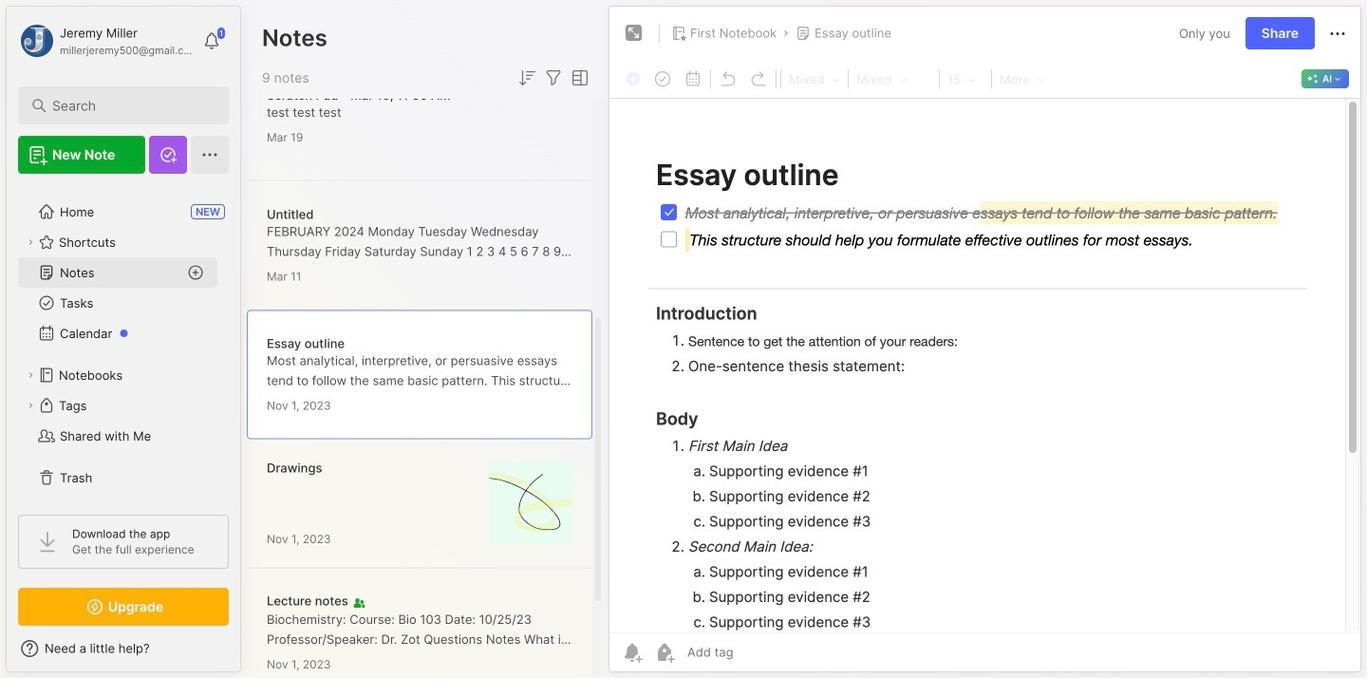 Task type: describe. For each thing, give the bounding box(es) containing it.
Add filters field
[[542, 66, 565, 89]]

font size image
[[942, 66, 990, 91]]

note window element
[[609, 6, 1362, 677]]

Font family field
[[851, 66, 938, 91]]

none search field inside main element
[[52, 94, 204, 117]]

More actions field
[[1327, 21, 1350, 45]]

Insert field
[[621, 66, 648, 91]]

add filters image
[[542, 66, 565, 89]]

thumbnail image
[[489, 461, 573, 544]]

more image
[[995, 66, 1051, 91]]

add a reminder image
[[621, 641, 644, 664]]

View options field
[[565, 66, 592, 89]]

font family image
[[851, 66, 938, 91]]

WHAT'S NEW field
[[7, 634, 240, 664]]

expand note image
[[623, 22, 646, 45]]

expand notebooks image
[[25, 370, 36, 381]]

Account field
[[18, 22, 194, 60]]

more actions image
[[1327, 22, 1350, 45]]

Note Editor text field
[[610, 98, 1361, 633]]



Task type: locate. For each thing, give the bounding box(es) containing it.
Search text field
[[52, 97, 204, 115]]

Sort options field
[[516, 66, 539, 89]]

click to collapse image
[[240, 643, 254, 666]]

add tag image
[[654, 641, 676, 664]]

Font size field
[[942, 66, 990, 91]]

heading level image
[[784, 66, 846, 91]]

insert image
[[621, 66, 648, 91]]

Heading level field
[[784, 66, 846, 91]]

expand tags image
[[25, 400, 36, 411]]

None search field
[[52, 94, 204, 117]]

Add tag field
[[686, 644, 828, 661]]

More field
[[995, 66, 1051, 91]]

tree
[[7, 185, 240, 504]]

tree inside main element
[[7, 185, 240, 504]]

main element
[[0, 0, 247, 678]]



Task type: vqa. For each thing, say whether or not it's contained in the screenshot.
3 notes
no



